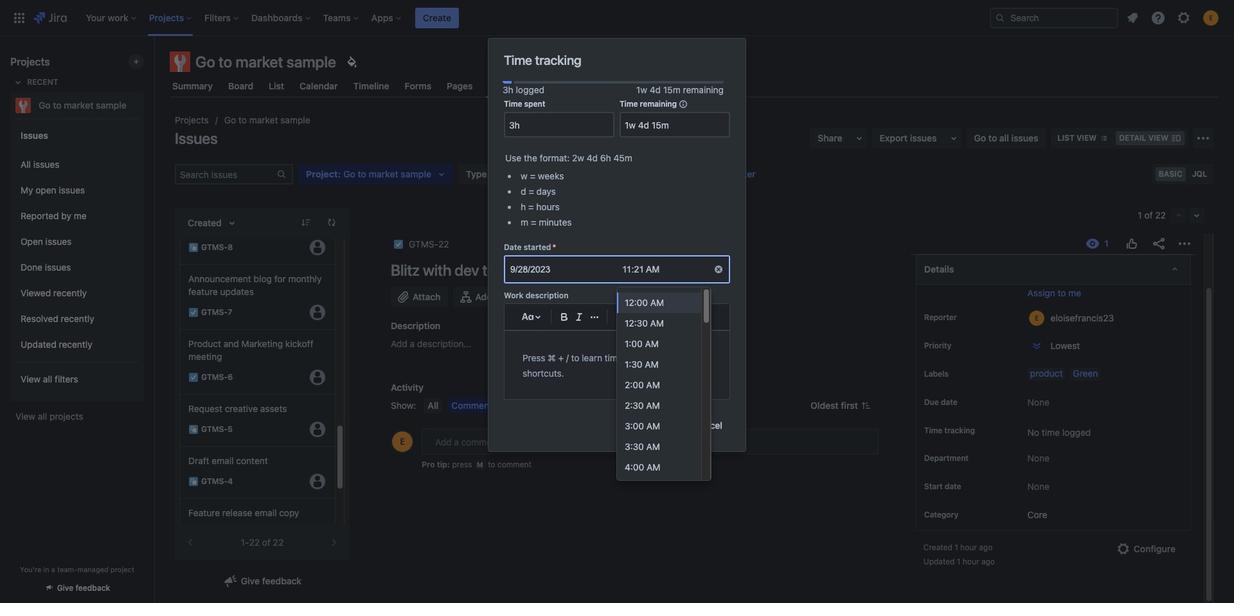 Task type: vqa. For each thing, say whether or not it's contained in the screenshot.
Announcement blog for monthly feature updates
yes



Task type: describe. For each thing, give the bounding box(es) containing it.
1 horizontal spatial go to market sample link
[[224, 113, 310, 128]]

*
[[553, 243, 556, 252]]

to right open export issues dropdown image
[[989, 132, 998, 143]]

a for child
[[495, 291, 500, 302]]

to down board link
[[239, 114, 247, 125]]

22 down the basic
[[1156, 210, 1167, 221]]

reports
[[531, 80, 564, 91]]

time down 1w
[[620, 99, 638, 109]]

no
[[1028, 427, 1040, 438]]

save filter
[[714, 169, 756, 179]]

save for save filter
[[714, 169, 734, 179]]

1 vertical spatial go to market sample
[[39, 100, 127, 111]]

go up "summary"
[[196, 53, 215, 71]]

0 vertical spatial sample
[[287, 53, 336, 71]]

am for 12:30 am
[[651, 318, 664, 329]]

assign
[[1028, 287, 1056, 298]]

configure
[[1134, 544, 1176, 555]]

history button
[[507, 398, 545, 414]]

0 vertical spatial ago
[[980, 543, 993, 553]]

kickoff
[[286, 338, 313, 349]]

resolved recently
[[21, 313, 94, 324]]

time down 3h
[[504, 99, 523, 109]]

oldest first
[[811, 400, 858, 411]]

logged inside time tracking dialog
[[516, 84, 545, 95]]

dev
[[455, 261, 479, 279]]

summary link
[[170, 75, 215, 98]]

feature release email copy link
[[180, 499, 334, 551]]

9/28/2023
[[511, 265, 551, 275]]

2 vertical spatial go to market sample
[[224, 114, 310, 125]]

4:00
[[625, 462, 645, 473]]

press
[[452, 460, 472, 470]]

3:00 am
[[625, 421, 661, 432]]

newest first image
[[861, 401, 871, 411]]

Main content area, start typing to enter text. text field
[[523, 351, 712, 382]]

none for due date
[[1028, 397, 1050, 408]]

1 horizontal spatial logged
[[1063, 427, 1092, 438]]

green
[[1074, 368, 1099, 379]]

sub task image
[[188, 424, 199, 435]]

details element
[[916, 254, 1192, 285]]

= right m
[[531, 217, 537, 228]]

save for save
[[655, 420, 676, 431]]

request creative assets
[[188, 403, 287, 414]]

= right h
[[529, 202, 534, 212]]

issues for export issues
[[911, 132, 937, 143]]

profile image of eloisefrancis23 image
[[392, 432, 413, 452]]

22 up with
[[439, 239, 449, 250]]

link issue
[[582, 291, 624, 302]]

timeline link
[[351, 75, 392, 98]]

all for all
[[428, 400, 439, 411]]

sort descending image
[[301, 217, 311, 228]]

view all projects
[[15, 411, 83, 422]]

created
[[924, 543, 953, 553]]

22 down copy
[[273, 537, 284, 548]]

1 vertical spatial sample
[[96, 100, 127, 111]]

2:30
[[625, 400, 644, 411]]

draft
[[188, 455, 209, 466]]

sub task image for gtms-4
[[188, 477, 199, 487]]

0 horizontal spatial email
[[212, 455, 234, 466]]

2:30 am
[[625, 400, 660, 411]]

recently for resolved recently
[[61, 313, 94, 324]]

timeline
[[354, 80, 389, 91]]

view for detail view
[[1149, 133, 1169, 143]]

view all filters
[[21, 373, 78, 384]]

oldest first button
[[803, 398, 879, 414]]

viewed recently
[[21, 287, 87, 298]]

w = weeks d = days h = hours m = minutes
[[521, 171, 572, 228]]

viewed recently link
[[15, 280, 139, 306]]

7
[[228, 308, 232, 317]]

1 of 22
[[1139, 210, 1167, 221]]

0 vertical spatial projects
[[10, 56, 50, 68]]

oldest
[[811, 400, 839, 411]]

updated recently
[[21, 339, 92, 350]]

created 1 hour ago updated 1 hour ago
[[924, 543, 996, 567]]

list link
[[266, 75, 287, 98]]

list for list
[[269, 80, 284, 91]]

6h
[[601, 153, 611, 164]]

3:00
[[625, 421, 644, 432]]

labels
[[925, 369, 949, 379]]

give feedback for left give feedback button
[[57, 583, 110, 593]]

go down board link
[[224, 114, 236, 125]]

detail
[[1120, 133, 1147, 143]]

done
[[21, 262, 42, 272]]

1 horizontal spatial issues
[[175, 129, 218, 147]]

search image
[[996, 13, 1006, 23]]

product and marketing kickoff meeting
[[188, 338, 313, 362]]

1-
[[241, 537, 249, 548]]

= right w
[[530, 171, 536, 182]]

3:30
[[625, 441, 644, 452]]

am for 1:30 am
[[645, 359, 659, 370]]

a for description...
[[410, 338, 415, 349]]

0 horizontal spatial issues
[[21, 130, 48, 141]]

me for reported by me
[[74, 210, 87, 221]]

give for give feedback button to the right
[[241, 576, 260, 587]]

Search field
[[990, 7, 1119, 28]]

open issues link
[[15, 229, 139, 255]]

open
[[36, 184, 56, 195]]

1 vertical spatial hour
[[963, 557, 980, 567]]

am for 3:00 am
[[647, 421, 661, 432]]

primary element
[[8, 0, 990, 36]]

you're
[[20, 565, 41, 574]]

clear image
[[714, 265, 724, 275]]

none for department
[[1028, 453, 1050, 464]]

0 vertical spatial hour
[[961, 543, 977, 553]]

done issues link
[[15, 255, 139, 280]]

log
[[579, 400, 592, 411]]

2 vertical spatial market
[[249, 114, 278, 125]]

sub task image for gtms-8
[[188, 242, 199, 253]]

blitz with dev team
[[391, 261, 516, 279]]

3:30 am
[[625, 441, 661, 452]]

1 horizontal spatial email
[[255, 507, 277, 518]]

green link
[[1071, 368, 1101, 381]]

2 vertical spatial 1
[[958, 557, 961, 567]]

with
[[423, 261, 452, 279]]

details
[[925, 264, 955, 275]]

time down due
[[925, 426, 943, 435]]

0 vertical spatial remaining
[[683, 84, 724, 95]]

blitz
[[391, 261, 420, 279]]

recently for updated recently
[[59, 339, 92, 350]]

h
[[521, 202, 526, 212]]

group containing all issues
[[15, 148, 139, 361]]

gtms-22 link
[[409, 237, 449, 252]]

1 horizontal spatial projects
[[175, 114, 209, 125]]

2 horizontal spatial issues
[[489, 80, 516, 91]]

work for work log
[[554, 400, 576, 411]]

due date
[[925, 397, 958, 407]]

gtms-5
[[201, 425, 233, 434]]

0 vertical spatial market
[[236, 53, 283, 71]]

feature
[[188, 507, 220, 518]]

refresh image
[[327, 217, 337, 228]]

format:
[[540, 153, 570, 164]]

activity
[[391, 382, 424, 393]]

0 vertical spatial go to market sample
[[196, 53, 336, 71]]

Add a comment… field
[[422, 429, 879, 455]]

weeks
[[538, 171, 564, 182]]

description...
[[417, 338, 472, 349]]

1 horizontal spatial 4d
[[650, 84, 661, 95]]

me for assign to me
[[1069, 287, 1082, 298]]

cancel button
[[686, 416, 731, 436]]

date for start date
[[945, 482, 962, 492]]

am for 12:00 am
[[651, 297, 664, 308]]

1-22 of 22
[[241, 537, 284, 548]]

reported by me link
[[15, 203, 139, 229]]

issues for open issues
[[45, 236, 72, 247]]

italic ⌘i image
[[572, 310, 587, 325]]

projects link
[[175, 113, 209, 128]]

0 vertical spatial 1
[[1139, 210, 1143, 221]]

1 vertical spatial tracking
[[945, 426, 976, 435]]

to down recent at the top
[[53, 100, 62, 111]]

issues for all issues
[[33, 159, 59, 170]]

list for list view
[[1058, 133, 1075, 143]]

add a child issue
[[476, 291, 547, 302]]

4:30
[[625, 482, 645, 493]]

go to all issues
[[975, 132, 1039, 143]]

open export issues dropdown image
[[946, 131, 962, 146]]

blog
[[254, 273, 272, 284]]

0 vertical spatial of
[[1145, 210, 1154, 221]]

assets
[[260, 403, 287, 414]]

am for 2:00 am
[[647, 379, 660, 390]]

to up board on the top of the page
[[219, 53, 232, 71]]

am for 4:00 am
[[647, 462, 661, 473]]

add for add a description...
[[391, 338, 408, 349]]

filter
[[736, 169, 756, 179]]



Task type: locate. For each thing, give the bounding box(es) containing it.
issue inside add a child issue button
[[525, 291, 547, 302]]

0 vertical spatial all
[[1000, 132, 1010, 143]]

gtms- for 4
[[201, 477, 228, 486]]

add inside button
[[476, 291, 493, 302]]

am right 3:30
[[647, 441, 661, 452]]

0 horizontal spatial view
[[1077, 133, 1097, 143]]

1 horizontal spatial tracking
[[945, 426, 976, 435]]

1 vertical spatial sub task image
[[188, 477, 199, 487]]

0 vertical spatial list
[[269, 80, 284, 91]]

issues down all issues link
[[59, 184, 85, 195]]

time spent
[[504, 99, 546, 109]]

work inside work log button
[[554, 400, 576, 411]]

product link
[[1028, 368, 1066, 381]]

1 vertical spatial email
[[255, 507, 277, 518]]

email left copy
[[255, 507, 277, 518]]

1 vertical spatial market
[[64, 100, 94, 111]]

core
[[1028, 510, 1048, 521]]

1 vertical spatial 4d
[[587, 153, 598, 164]]

0 horizontal spatial give feedback button
[[36, 578, 118, 599]]

create banner
[[0, 0, 1235, 36]]

issues up the all issues
[[21, 130, 48, 141]]

am right 4:30
[[647, 482, 661, 493]]

give down team-
[[57, 583, 74, 593]]

1 vertical spatial recently
[[61, 313, 94, 324]]

go to market sample up list link
[[196, 53, 336, 71]]

0 horizontal spatial remaining
[[640, 99, 677, 109]]

no time logged
[[1028, 427, 1092, 438]]

am right 1:00
[[645, 338, 659, 349]]

3h logged
[[503, 84, 545, 95]]

list
[[269, 80, 284, 91], [1058, 133, 1075, 143]]

remaining down project
[[640, 99, 677, 109]]

all up my on the left top of the page
[[21, 159, 31, 170]]

view for view all projects
[[15, 411, 35, 422]]

give feedback button down 1-22 of 22
[[215, 571, 309, 592]]

me
[[74, 210, 87, 221], [1069, 287, 1082, 298]]

none down product link
[[1028, 397, 1050, 408]]

am right 12:00
[[651, 297, 664, 308]]

view left projects
[[15, 411, 35, 422]]

issues right export at the top of the page
[[911, 132, 937, 143]]

start date
[[925, 482, 962, 492]]

collapse recent projects image
[[10, 75, 26, 90]]

2 vertical spatial a
[[51, 565, 55, 574]]

save filter button
[[706, 164, 764, 185]]

am right 1:30
[[645, 359, 659, 370]]

group
[[15, 118, 139, 400], [15, 148, 139, 361]]

add a child issue button
[[454, 287, 555, 307]]

list right go to all issues
[[1058, 133, 1075, 143]]

work inside time tracking dialog
[[504, 291, 524, 301]]

recently inside "link"
[[61, 313, 94, 324]]

4d
[[650, 84, 661, 95], [587, 153, 598, 164]]

view for view all filters
[[21, 373, 41, 384]]

1 vertical spatial me
[[1069, 287, 1082, 298]]

1 vertical spatial a
[[410, 338, 415, 349]]

logged right time
[[1063, 427, 1092, 438]]

updated recently link
[[15, 332, 139, 358]]

2 horizontal spatial a
[[495, 291, 500, 302]]

am for 1:00 am
[[645, 338, 659, 349]]

Search issues text field
[[176, 165, 277, 183]]

task image down feature
[[188, 307, 199, 318]]

1 none from the top
[[1028, 397, 1050, 408]]

gtms- for 5
[[201, 425, 228, 434]]

issues inside button
[[911, 132, 937, 143]]

1 horizontal spatial list
[[1058, 133, 1075, 143]]

0 horizontal spatial me
[[74, 210, 87, 221]]

all issues link
[[15, 152, 139, 178]]

gtms- for 6
[[201, 373, 228, 382]]

1 vertical spatial all
[[428, 400, 439, 411]]

0 horizontal spatial give
[[57, 583, 74, 593]]

tracking up department
[[945, 426, 976, 435]]

0 vertical spatial view
[[21, 373, 41, 384]]

tracking up reports
[[535, 53, 582, 68]]

forms
[[405, 80, 432, 91]]

product
[[1031, 368, 1063, 379]]

all for projects
[[38, 411, 47, 422]]

tab list
[[162, 75, 1227, 98]]

give feedback down 1-22 of 22
[[241, 576, 302, 587]]

0 horizontal spatial give feedback
[[57, 583, 110, 593]]

to
[[219, 53, 232, 71], [53, 100, 62, 111], [239, 114, 247, 125], [989, 132, 998, 143], [1058, 287, 1067, 298], [488, 460, 496, 470]]

market up list link
[[236, 53, 283, 71]]

1 horizontal spatial give feedback button
[[215, 571, 309, 592]]

logged
[[516, 84, 545, 95], [1063, 427, 1092, 438]]

by
[[61, 210, 71, 221]]

2 none from the top
[[1028, 453, 1050, 464]]

sub task image
[[188, 242, 199, 253], [188, 477, 199, 487]]

email up gtms-4
[[212, 455, 234, 466]]

feedback for left give feedback button
[[76, 583, 110, 593]]

gtms- down feature
[[201, 308, 228, 317]]

0 horizontal spatial logged
[[516, 84, 545, 95]]

8
[[228, 243, 233, 252]]

team-
[[57, 565, 77, 574]]

sub task image left gtms-8
[[188, 242, 199, 253]]

0 vertical spatial logged
[[516, 84, 545, 95]]

= right d
[[529, 186, 534, 197]]

give feedback for give feedback button to the right
[[241, 576, 302, 587]]

reported
[[21, 210, 59, 221]]

issues down reported by me
[[45, 236, 72, 247]]

3h
[[503, 84, 514, 95]]

recently for viewed recently
[[53, 287, 87, 298]]

1w 4d 15m remaining
[[637, 84, 724, 95]]

all issues
[[21, 159, 59, 170]]

0 horizontal spatial 4d
[[587, 153, 598, 164]]

1 horizontal spatial time tracking
[[925, 426, 976, 435]]

1 horizontal spatial give feedback
[[241, 576, 302, 587]]

all inside button
[[428, 400, 439, 411]]

remaining
[[683, 84, 724, 95], [640, 99, 677, 109]]

feature release email copy
[[188, 507, 299, 518]]

to right 'assign' on the top of page
[[1058, 287, 1067, 298]]

ago
[[980, 543, 993, 553], [982, 557, 996, 567]]

go to market sample down recent at the top
[[39, 100, 127, 111]]

gtms-22
[[409, 239, 449, 250]]

1 vertical spatial remaining
[[640, 99, 677, 109]]

2 sub task image from the top
[[188, 477, 199, 487]]

12:00 am
[[625, 297, 664, 308]]

1 vertical spatial add
[[391, 338, 408, 349]]

to inside button
[[1058, 287, 1067, 298]]

the
[[524, 153, 538, 164]]

all for all issues
[[21, 159, 31, 170]]

menu bar containing all
[[422, 398, 598, 414]]

work up text styles icon
[[504, 291, 524, 301]]

a down description
[[410, 338, 415, 349]]

save inside button
[[655, 420, 676, 431]]

1 vertical spatial 1
[[955, 543, 959, 553]]

history
[[511, 400, 541, 411]]

0 horizontal spatial a
[[51, 565, 55, 574]]

task image for meeting
[[188, 372, 199, 383]]

0 horizontal spatial time tracking
[[504, 53, 582, 68]]

date
[[504, 243, 522, 252]]

group containing issues
[[15, 118, 139, 400]]

1 horizontal spatial me
[[1069, 287, 1082, 298]]

detail view
[[1120, 133, 1169, 143]]

updates
[[220, 286, 254, 297]]

managed
[[77, 565, 109, 574]]

all for filters
[[43, 373, 52, 384]]

6
[[228, 373, 233, 382]]

0 vertical spatial recently
[[53, 287, 87, 298]]

0 vertical spatial date
[[941, 397, 958, 407]]

give down "1-"
[[241, 576, 260, 587]]

am for 3:30 am
[[647, 441, 661, 452]]

0 vertical spatial me
[[74, 210, 87, 221]]

tracking
[[535, 53, 582, 68], [945, 426, 976, 435]]

time tracking inside dialog
[[504, 53, 582, 68]]

4d left 6h
[[587, 153, 598, 164]]

0 vertical spatial add
[[476, 291, 493, 302]]

all
[[1000, 132, 1010, 143], [43, 373, 52, 384], [38, 411, 47, 422]]

updated down created
[[924, 557, 955, 567]]

0 vertical spatial tracking
[[535, 53, 582, 68]]

0 horizontal spatial tracking
[[535, 53, 582, 68]]

days
[[537, 186, 556, 197]]

add for add a child issue
[[476, 291, 493, 302]]

0 vertical spatial none
[[1028, 397, 1050, 408]]

1 vertical spatial of
[[262, 537, 271, 548]]

my
[[21, 184, 33, 195]]

am for 4:30 am
[[647, 482, 661, 493]]

time tracking up department
[[925, 426, 976, 435]]

1 vertical spatial projects
[[175, 114, 209, 125]]

feedback down 1-22 of 22
[[262, 576, 302, 587]]

go to market sample link down recent at the top
[[10, 93, 139, 118]]

0 horizontal spatial work
[[504, 291, 524, 301]]

4
[[228, 477, 233, 486]]

1 vertical spatial work
[[554, 400, 576, 411]]

1 horizontal spatial issue
[[602, 291, 624, 302]]

12:30
[[625, 318, 648, 329]]

1 issue from the left
[[525, 291, 547, 302]]

create button
[[415, 7, 459, 28]]

give for left give feedback button
[[57, 583, 74, 593]]

pro
[[422, 460, 435, 470]]

a left "child"
[[495, 291, 500, 302]]

feedback down managed
[[76, 583, 110, 593]]

view for list view
[[1077, 133, 1097, 143]]

for
[[274, 273, 286, 284]]

0 horizontal spatial list
[[269, 80, 284, 91]]

m
[[521, 217, 529, 228]]

feedback
[[262, 576, 302, 587], [76, 583, 110, 593]]

updated inside created 1 hour ago updated 1 hour ago
[[924, 557, 955, 567]]

issues up time spent
[[489, 80, 516, 91]]

1 vertical spatial date
[[945, 482, 962, 492]]

in
[[43, 565, 49, 574]]

sub task image down draft
[[188, 477, 199, 487]]

date for due date
[[941, 397, 958, 407]]

to right m
[[488, 460, 496, 470]]

time tracking up reports
[[504, 53, 582, 68]]

0 horizontal spatial projects
[[10, 56, 50, 68]]

1 horizontal spatial remaining
[[683, 84, 724, 95]]

gtms- up announcement
[[201, 243, 228, 252]]

1 group from the top
[[15, 118, 139, 400]]

1 horizontal spatial save
[[714, 169, 734, 179]]

go right open export issues dropdown image
[[975, 132, 987, 143]]

work for work description
[[504, 291, 524, 301]]

2 vertical spatial none
[[1028, 481, 1050, 492]]

1 horizontal spatial all
[[428, 400, 439, 411]]

None field
[[506, 113, 614, 137], [621, 113, 729, 137], [506, 113, 614, 137], [621, 113, 729, 137]]

more formatting image
[[587, 310, 602, 325]]

work left the log
[[554, 400, 576, 411]]

add down description
[[391, 338, 408, 349]]

date right start
[[945, 482, 962, 492]]

none for start date
[[1028, 481, 1050, 492]]

go to market sample link down list link
[[224, 113, 310, 128]]

1 sub task image from the top
[[188, 242, 199, 253]]

1
[[1139, 210, 1143, 221], [955, 543, 959, 553], [958, 557, 961, 567]]

issue inside the link issue button
[[602, 291, 624, 302]]

issues
[[911, 132, 937, 143], [1012, 132, 1039, 143], [33, 159, 59, 170], [59, 184, 85, 195], [45, 236, 72, 247], [45, 262, 71, 272]]

bold ⌘b image
[[557, 310, 572, 325]]

marketing
[[242, 338, 283, 349]]

am right 3:00
[[647, 421, 661, 432]]

0 vertical spatial all
[[21, 159, 31, 170]]

gtms- down meeting
[[201, 373, 228, 382]]

start
[[925, 482, 943, 492]]

0 horizontal spatial of
[[262, 537, 271, 548]]

gtms- for 7
[[201, 308, 228, 317]]

assign to me
[[1028, 287, 1082, 298]]

basic
[[1159, 169, 1183, 179]]

team
[[483, 261, 516, 279]]

1 view from the left
[[1077, 133, 1097, 143]]

show:
[[391, 400, 416, 411]]

save inside button
[[714, 169, 734, 179]]

0 vertical spatial time tracking
[[504, 53, 582, 68]]

task image left gtms-6
[[188, 372, 199, 383]]

0 horizontal spatial issue
[[525, 291, 547, 302]]

2 view from the left
[[1149, 133, 1169, 143]]

0 vertical spatial sub task image
[[188, 242, 199, 253]]

22 down feature release email copy
[[249, 537, 260, 548]]

give feedback down you're in a team-managed project
[[57, 583, 110, 593]]

tip:
[[437, 460, 450, 470]]

2 vertical spatial recently
[[59, 339, 92, 350]]

gtms- for 22
[[409, 239, 439, 250]]

menu bar
[[422, 398, 598, 414]]

0 horizontal spatial feedback
[[76, 583, 110, 593]]

reporter
[[925, 313, 957, 322]]

recent
[[27, 77, 58, 87]]

4d right 1w
[[650, 84, 661, 95]]

go to market sample link
[[10, 93, 139, 118], [224, 113, 310, 128]]

am for 2:30 am
[[647, 400, 660, 411]]

0 horizontal spatial go to market sample link
[[10, 93, 139, 118]]

release
[[222, 507, 252, 518]]

issues for done issues
[[45, 262, 71, 272]]

a inside button
[[495, 291, 500, 302]]

gtms- for 8
[[201, 243, 228, 252]]

market down list link
[[249, 114, 278, 125]]

me right by
[[74, 210, 87, 221]]

all left projects
[[38, 411, 47, 422]]

1 task image from the top
[[188, 307, 199, 318]]

2 group from the top
[[15, 148, 139, 361]]

link issue button
[[560, 287, 633, 307]]

1 vertical spatial logged
[[1063, 427, 1092, 438]]

am right 2:30 on the right
[[647, 400, 660, 411]]

gtms-4
[[201, 477, 233, 486]]

sub task image inside gtms-8 link
[[188, 242, 199, 253]]

1 horizontal spatial add
[[476, 291, 493, 302]]

spent
[[525, 99, 546, 109]]

viewed
[[21, 287, 51, 298]]

0 horizontal spatial all
[[21, 159, 31, 170]]

task image
[[188, 307, 199, 318], [188, 372, 199, 383]]

configure link
[[1109, 539, 1184, 560]]

=
[[530, 171, 536, 182], [529, 186, 534, 197], [529, 202, 534, 212], [531, 217, 537, 228]]

view left filters
[[21, 373, 41, 384]]

2 issue from the left
[[602, 291, 624, 302]]

add left "child"
[[476, 291, 493, 302]]

work
[[504, 291, 524, 301], [554, 400, 576, 411]]

issues down projects link
[[175, 129, 218, 147]]

0 horizontal spatial add
[[391, 338, 408, 349]]

market up all issues link
[[64, 100, 94, 111]]

1 vertical spatial all
[[43, 373, 52, 384]]

1 vertical spatial view
[[15, 411, 35, 422]]

0 vertical spatial task image
[[188, 307, 199, 318]]

logged up spent
[[516, 84, 545, 95]]

sample
[[287, 53, 336, 71], [96, 100, 127, 111], [281, 114, 310, 125]]

1:00 am
[[625, 338, 659, 349]]

text styles image
[[520, 310, 536, 325]]

project
[[650, 80, 680, 91]]

description
[[391, 320, 441, 331]]

1 vertical spatial ago
[[982, 557, 996, 567]]

go to market sample down list link
[[224, 114, 310, 125]]

feedback for give feedback button to the right
[[262, 576, 302, 587]]

1 horizontal spatial give
[[241, 576, 260, 587]]

recently down "done issues" link
[[53, 287, 87, 298]]

recently down viewed recently link
[[61, 313, 94, 324]]

2 vertical spatial sample
[[281, 114, 310, 125]]

add a description...
[[391, 338, 472, 349]]

issues up open
[[33, 159, 59, 170]]

3 none from the top
[[1028, 481, 1050, 492]]

1 vertical spatial none
[[1028, 453, 1050, 464]]

work log button
[[550, 398, 596, 414]]

copy
[[279, 507, 299, 518]]

issue right link
[[602, 291, 624, 302]]

go down recent at the top
[[39, 100, 51, 111]]

1:00
[[625, 338, 643, 349]]

am right 4:00
[[647, 462, 661, 473]]

view all projects link
[[10, 405, 144, 428]]

insert / image
[[685, 310, 712, 325]]

12:30 am
[[625, 318, 664, 329]]

date right due
[[941, 397, 958, 407]]

time up 3h logged
[[504, 53, 532, 68]]

save down 2:30 am
[[655, 420, 676, 431]]

time tracking dialog
[[489, 39, 746, 498]]

tracking inside dialog
[[535, 53, 582, 68]]

view left detail
[[1077, 133, 1097, 143]]

gtms- down 'draft email content'
[[201, 477, 228, 486]]

updated
[[21, 339, 56, 350], [924, 557, 955, 567]]

remaining right 15m
[[683, 84, 724, 95]]

project settings link
[[647, 75, 720, 98]]

issues left the 'list view'
[[1012, 132, 1039, 143]]

0 horizontal spatial updated
[[21, 339, 56, 350]]

2 task image from the top
[[188, 372, 199, 383]]

view right detail
[[1149, 133, 1169, 143]]

gtms- up with
[[409, 239, 439, 250]]

am right 12:30 on the right of page
[[651, 318, 664, 329]]

none up core
[[1028, 481, 1050, 492]]

go inside go to all issues link
[[975, 132, 987, 143]]

1 horizontal spatial updated
[[924, 557, 955, 567]]

1 vertical spatial task image
[[188, 372, 199, 383]]

and
[[224, 338, 239, 349]]

jira image
[[33, 10, 67, 25], [33, 10, 67, 25]]

updated down "resolved"
[[21, 339, 56, 350]]

gtms-8 link
[[180, 213, 334, 265]]

view
[[1077, 133, 1097, 143], [1149, 133, 1169, 143]]

am right 2:00
[[647, 379, 660, 390]]

task image for feature
[[188, 307, 199, 318]]

issues up viewed recently
[[45, 262, 71, 272]]

tab list containing issues
[[162, 75, 1227, 98]]

issue up text styles icon
[[525, 291, 547, 302]]

0 vertical spatial work
[[504, 291, 524, 301]]

link
[[582, 291, 600, 302]]

1 vertical spatial time tracking
[[925, 426, 976, 435]]

1 horizontal spatial a
[[410, 338, 415, 349]]

0 vertical spatial 4d
[[650, 84, 661, 95]]

0 vertical spatial updated
[[21, 339, 56, 350]]

1 vertical spatial list
[[1058, 133, 1075, 143]]

me inside button
[[1069, 287, 1082, 298]]

1 horizontal spatial view
[[1149, 133, 1169, 143]]



